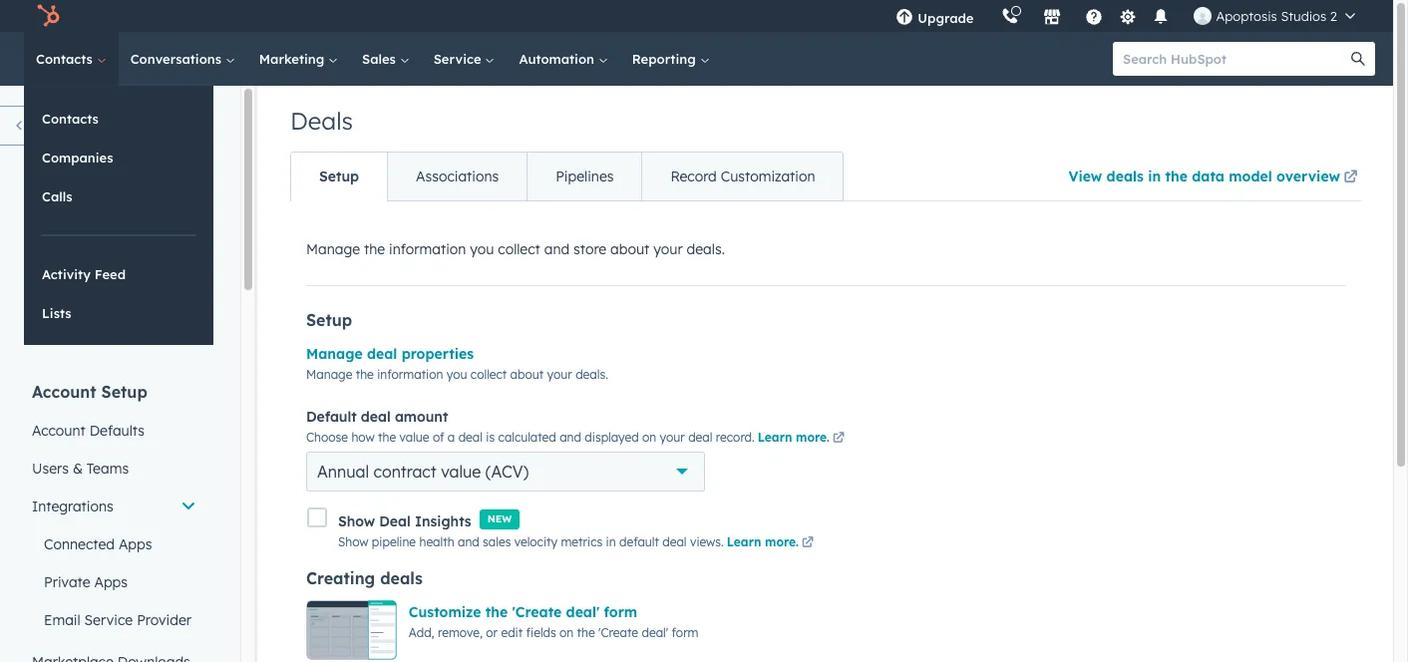 Task type: locate. For each thing, give the bounding box(es) containing it.
deals. up 'displayed'
[[576, 367, 608, 382]]

0 vertical spatial collect
[[498, 240, 540, 258]]

show pipeline health and sales velocity metrics in default deal views.
[[338, 534, 724, 549]]

information down associations link
[[389, 240, 466, 258]]

0 vertical spatial about
[[611, 240, 650, 258]]

the left 'data'
[[1166, 168, 1188, 186]]

0 vertical spatial information
[[389, 240, 466, 258]]

0 horizontal spatial form
[[604, 603, 638, 621]]

0 horizontal spatial deals
[[380, 568, 423, 588]]

2 vertical spatial manage
[[306, 367, 353, 382]]

1 horizontal spatial deals
[[1107, 168, 1144, 186]]

contacts link up companies link
[[24, 100, 213, 138]]

you down properties
[[447, 367, 467, 382]]

0 vertical spatial more.
[[796, 430, 830, 445]]

sales
[[362, 51, 400, 67]]

0 vertical spatial form
[[604, 603, 638, 621]]

add,
[[409, 625, 435, 640]]

1 vertical spatial learn
[[727, 534, 762, 549]]

1 vertical spatial deal'
[[642, 625, 669, 640]]

notifications button
[[1145, 0, 1179, 32]]

2 contacts link from the top
[[24, 100, 213, 138]]

2 manage from the top
[[306, 345, 363, 363]]

deals down pipeline
[[380, 568, 423, 588]]

reporting link
[[620, 32, 722, 86]]

service inside the account setup element
[[84, 612, 133, 629]]

conversations link
[[118, 32, 247, 86]]

1 horizontal spatial form
[[672, 625, 699, 640]]

deals
[[290, 106, 353, 136], [91, 116, 129, 134]]

&
[[73, 460, 83, 478]]

1 vertical spatial value
[[441, 462, 481, 482]]

manage for manage the information you collect and store about your deals.
[[306, 240, 360, 258]]

in left default
[[606, 534, 616, 549]]

users & teams
[[32, 460, 129, 478]]

deals up setup link
[[290, 106, 353, 136]]

0 horizontal spatial you
[[447, 367, 467, 382]]

information down manage deal properties 'link'
[[377, 367, 443, 382]]

1 vertical spatial learn more.
[[727, 534, 799, 549]]

connected apps
[[44, 536, 152, 554]]

tara schultz image
[[1195, 7, 1213, 25]]

'create right fields on the bottom left of the page
[[599, 625, 639, 640]]

marketplaces button
[[1032, 0, 1074, 32]]

1 contacts link from the top
[[24, 32, 118, 86]]

0 vertical spatial you
[[470, 240, 494, 258]]

0 vertical spatial service
[[434, 51, 485, 67]]

and left sales
[[458, 534, 480, 549]]

back to deals
[[33, 116, 129, 134]]

1 vertical spatial account
[[32, 422, 86, 440]]

data
[[1192, 168, 1225, 186]]

apps inside 'link'
[[94, 574, 128, 592]]

customize the 'create deal' form add, remove, or edit fields on the 'create deal' form
[[409, 603, 699, 640]]

email service provider
[[44, 612, 192, 629]]

on
[[642, 430, 657, 445], [560, 625, 574, 640]]

apps up "private apps" 'link'
[[119, 536, 152, 554]]

show for show deal insights
[[338, 512, 375, 530]]

record
[[671, 168, 717, 186]]

0 vertical spatial 'create
[[512, 603, 562, 621]]

record customization
[[671, 168, 815, 186]]

2 account from the top
[[32, 422, 86, 440]]

contacts
[[36, 51, 96, 67], [42, 111, 99, 127]]

pipelines
[[556, 168, 614, 186]]

your preferences element
[[20, 241, 208, 348]]

account up users
[[32, 422, 86, 440]]

about up calculated
[[510, 367, 544, 382]]

0 vertical spatial learn more. link
[[758, 430, 848, 448]]

service
[[434, 51, 485, 67], [84, 612, 133, 629]]

0 vertical spatial deals.
[[687, 240, 725, 258]]

learn right views.
[[727, 534, 762, 549]]

deal'
[[566, 603, 600, 621], [642, 625, 669, 640]]

1 vertical spatial show
[[338, 534, 369, 549]]

information
[[389, 240, 466, 258], [377, 367, 443, 382]]

apps for connected apps
[[119, 536, 152, 554]]

0 vertical spatial learn more.
[[758, 430, 830, 445]]

1 horizontal spatial 'create
[[599, 625, 639, 640]]

show left deal at the left bottom of the page
[[338, 512, 375, 530]]

view
[[1069, 168, 1103, 186]]

learn more. right record.
[[758, 430, 830, 445]]

1 account from the top
[[32, 382, 96, 402]]

more. right views.
[[765, 534, 799, 549]]

calculated
[[498, 430, 556, 445]]

link opens in a new window image
[[1344, 167, 1358, 191], [833, 430, 845, 448], [833, 433, 845, 445]]

collect down properties
[[471, 367, 507, 382]]

defaults
[[89, 422, 145, 440]]

search image
[[1352, 52, 1366, 66]]

0 vertical spatial account
[[32, 382, 96, 402]]

0 vertical spatial in
[[1148, 168, 1161, 186]]

1 vertical spatial deals.
[[576, 367, 608, 382]]

general
[[32, 282, 83, 300]]

1 vertical spatial deals
[[380, 568, 423, 588]]

your up choose how the value of a deal is calculated and displayed on your deal record.
[[547, 367, 572, 382]]

setup link
[[291, 153, 387, 201]]

velocity
[[514, 534, 558, 549]]

link opens in a new window image for learn more.
[[802, 537, 814, 549]]

activity
[[42, 266, 91, 282]]

0 vertical spatial show
[[338, 512, 375, 530]]

1 horizontal spatial deal'
[[642, 625, 669, 640]]

sales link
[[350, 32, 422, 86]]

companies
[[42, 150, 113, 166]]

1 vertical spatial collect
[[471, 367, 507, 382]]

about
[[611, 240, 650, 258], [510, 367, 544, 382]]

choose how the value of a deal is calculated and displayed on your deal record.
[[306, 430, 755, 445]]

(acv)
[[486, 462, 529, 482]]

0 vertical spatial learn
[[758, 430, 792, 445]]

in left 'data'
[[1148, 168, 1161, 186]]

the down manage deal properties 'link'
[[356, 367, 374, 382]]

activity feed link
[[24, 255, 213, 293]]

1 vertical spatial about
[[510, 367, 544, 382]]

0 horizontal spatial value
[[400, 430, 430, 445]]

form down views.
[[672, 625, 699, 640]]

more.
[[796, 430, 830, 445], [765, 534, 799, 549]]

1 vertical spatial you
[[447, 367, 467, 382]]

navigation
[[290, 152, 844, 202]]

1 vertical spatial on
[[560, 625, 574, 640]]

and left store
[[544, 240, 570, 258]]

1 show from the top
[[338, 512, 375, 530]]

back to deals link
[[0, 106, 142, 146]]

0 vertical spatial and
[[544, 240, 570, 258]]

1 vertical spatial your
[[547, 367, 572, 382]]

1 horizontal spatial value
[[441, 462, 481, 482]]

contacts inside menu
[[42, 111, 99, 127]]

menu item
[[988, 0, 992, 32]]

on inside customize the 'create deal' form add, remove, or edit fields on the 'create deal' form
[[560, 625, 574, 640]]

about right store
[[611, 240, 650, 258]]

1 vertical spatial apps
[[94, 574, 128, 592]]

email service provider link
[[20, 602, 208, 639]]

1 vertical spatial manage
[[306, 345, 363, 363]]

0 horizontal spatial deals.
[[576, 367, 608, 382]]

link opens in a new window image
[[1344, 171, 1358, 186], [802, 534, 814, 552], [802, 537, 814, 549]]

account
[[32, 382, 96, 402], [32, 422, 86, 440]]

you
[[470, 240, 494, 258], [447, 367, 467, 382]]

deals. down record
[[687, 240, 725, 258]]

0 vertical spatial contacts link
[[24, 32, 118, 86]]

how
[[352, 430, 375, 445]]

link opens in a new window image inside view deals in the data model overview link
[[1344, 171, 1358, 186]]

notifications image
[[1153, 9, 1171, 27]]

service link
[[422, 32, 507, 86]]

0 vertical spatial on
[[642, 430, 657, 445]]

1 horizontal spatial deals.
[[687, 240, 725, 258]]

deal' down default
[[642, 625, 669, 640]]

and
[[544, 240, 570, 258], [560, 430, 582, 445], [458, 534, 480, 549]]

the inside "manage deal properties manage the information you collect about your deals."
[[356, 367, 374, 382]]

1 vertical spatial service
[[84, 612, 133, 629]]

2 show from the top
[[338, 534, 369, 549]]

learn more. for show pipeline health and sales velocity metrics in default deal views.
[[727, 534, 799, 549]]

0 vertical spatial contacts
[[36, 51, 96, 67]]

link opens in a new window image for view deals in the data model overview
[[1344, 167, 1358, 191]]

form
[[604, 603, 638, 621], [672, 625, 699, 640]]

your right 'displayed'
[[660, 430, 685, 445]]

deals
[[1107, 168, 1144, 186], [380, 568, 423, 588]]

account defaults link
[[20, 412, 208, 450]]

service down "private apps" 'link'
[[84, 612, 133, 629]]

views.
[[690, 534, 724, 549]]

1 vertical spatial contacts
[[42, 111, 99, 127]]

you inside "manage deal properties manage the information you collect about your deals."
[[447, 367, 467, 382]]

0 vertical spatial manage
[[306, 240, 360, 258]]

0 vertical spatial setup
[[319, 168, 359, 186]]

show up creating deals
[[338, 534, 369, 549]]

apps up email service provider link
[[94, 574, 128, 592]]

health
[[419, 534, 454, 549]]

account for account defaults
[[32, 422, 86, 440]]

deal left record.
[[688, 430, 713, 445]]

0 horizontal spatial service
[[84, 612, 133, 629]]

information inside "manage deal properties manage the information you collect about your deals."
[[377, 367, 443, 382]]

show deal insights
[[338, 512, 472, 530]]

account defaults
[[32, 422, 145, 440]]

you down associations
[[470, 240, 494, 258]]

on right fields on the bottom left of the page
[[560, 625, 574, 640]]

1 vertical spatial information
[[377, 367, 443, 382]]

1 manage from the top
[[306, 240, 360, 258]]

more. right record.
[[796, 430, 830, 445]]

contacts down hubspot link
[[36, 51, 96, 67]]

show
[[338, 512, 375, 530], [338, 534, 369, 549]]

manage the information you collect and store about your deals.
[[306, 240, 725, 258]]

collect inside "manage deal properties manage the information you collect about your deals."
[[471, 367, 507, 382]]

1 vertical spatial more.
[[765, 534, 799, 549]]

deal' down metrics
[[566, 603, 600, 621]]

1 vertical spatial contacts link
[[24, 100, 213, 138]]

0 horizontal spatial about
[[510, 367, 544, 382]]

your down record
[[654, 240, 683, 258]]

contacts link down hubspot link
[[24, 32, 118, 86]]

learn more. link right record.
[[758, 430, 848, 448]]

account up account defaults
[[32, 382, 96, 402]]

provider
[[137, 612, 192, 629]]

learn more. right views.
[[727, 534, 799, 549]]

activity feed
[[42, 266, 126, 282]]

service right "sales" link
[[434, 51, 485, 67]]

1 horizontal spatial on
[[642, 430, 657, 445]]

0 vertical spatial apps
[[119, 536, 152, 554]]

1 vertical spatial form
[[672, 625, 699, 640]]

deal left properties
[[367, 345, 397, 363]]

collect left store
[[498, 240, 540, 258]]

deals right to
[[91, 116, 129, 134]]

link opens in a new window image inside view deals in the data model overview link
[[1344, 167, 1358, 191]]

0 horizontal spatial 'create
[[512, 603, 562, 621]]

feed
[[94, 266, 126, 282]]

show for show pipeline health and sales velocity metrics in default deal views.
[[338, 534, 369, 549]]

the right fields on the bottom left of the page
[[577, 625, 595, 640]]

0 horizontal spatial deal'
[[566, 603, 600, 621]]

creating deals
[[306, 568, 423, 588]]

1 horizontal spatial service
[[434, 51, 485, 67]]

account setup element
[[20, 381, 208, 662]]

on right 'displayed'
[[642, 430, 657, 445]]

1 horizontal spatial in
[[1148, 168, 1161, 186]]

marketing
[[259, 51, 328, 67]]

1 horizontal spatial deals
[[290, 106, 353, 136]]

1 horizontal spatial about
[[611, 240, 650, 258]]

value down a
[[441, 462, 481, 482]]

apps
[[119, 536, 152, 554], [94, 574, 128, 592]]

0 horizontal spatial deals
[[91, 116, 129, 134]]

0 vertical spatial deals
[[1107, 168, 1144, 186]]

menu
[[882, 0, 1370, 32]]

customize
[[409, 603, 481, 621]]

1 vertical spatial learn more. link
[[727, 534, 817, 552]]

automation
[[519, 51, 598, 67]]

private
[[44, 574, 90, 592]]

0 horizontal spatial on
[[560, 625, 574, 640]]

deals right view
[[1107, 168, 1144, 186]]

learn more. link for show pipeline health and sales velocity metrics in default deal views.
[[727, 534, 817, 552]]

menu containing apoptosis studios 2
[[882, 0, 1370, 32]]

0 horizontal spatial in
[[606, 534, 616, 549]]

the down setup link
[[364, 240, 385, 258]]

and left 'displayed'
[[560, 430, 582, 445]]

'create up fields on the bottom left of the page
[[512, 603, 562, 621]]

settings image
[[1119, 8, 1137, 26]]

learn more. link right views.
[[727, 534, 817, 552]]

learn right record.
[[758, 430, 792, 445]]

value down amount
[[400, 430, 430, 445]]

setup
[[319, 168, 359, 186], [306, 310, 352, 330], [101, 382, 147, 402]]

navigation containing setup
[[290, 152, 844, 202]]

contacts up companies
[[42, 111, 99, 127]]

form down default
[[604, 603, 638, 621]]

1 vertical spatial in
[[606, 534, 616, 549]]

notifications link
[[20, 310, 208, 348]]

remove,
[[438, 625, 483, 640]]

reporting
[[632, 51, 700, 67]]

associations link
[[387, 153, 527, 201]]

lists link
[[24, 294, 213, 332]]

users
[[32, 460, 69, 478]]

learn for show pipeline health and sales velocity metrics in default deal views.
[[727, 534, 762, 549]]

learn more. for choose how the value of a deal is calculated and displayed on your deal record.
[[758, 430, 830, 445]]



Task type: describe. For each thing, give the bounding box(es) containing it.
back
[[33, 116, 68, 134]]

1 vertical spatial 'create
[[599, 625, 639, 640]]

the down default deal amount
[[378, 430, 396, 445]]

help image
[[1086, 9, 1104, 27]]

studios
[[1281, 8, 1327, 24]]

learn for choose how the value of a deal is calculated and displayed on your deal record.
[[758, 430, 792, 445]]

1 horizontal spatial you
[[470, 240, 494, 258]]

2 vertical spatial setup
[[101, 382, 147, 402]]

default
[[619, 534, 659, 549]]

account for account setup
[[32, 382, 96, 402]]

automation link
[[507, 32, 620, 86]]

deals for creating
[[380, 568, 423, 588]]

properties
[[402, 345, 474, 363]]

customize the 'create deal' form link
[[409, 603, 638, 621]]

integrations button
[[20, 488, 208, 526]]

model
[[1229, 168, 1273, 186]]

1 vertical spatial and
[[560, 430, 582, 445]]

0 vertical spatial value
[[400, 430, 430, 445]]

0 vertical spatial your
[[654, 240, 683, 258]]

choose
[[306, 430, 348, 445]]

calling icon button
[[994, 3, 1028, 29]]

amount
[[395, 408, 448, 426]]

displayed
[[585, 430, 639, 445]]

2 vertical spatial your
[[660, 430, 685, 445]]

calling icon image
[[1002, 8, 1020, 26]]

upgrade
[[918, 10, 974, 26]]

deals. inside "manage deal properties manage the information you collect about your deals."
[[576, 367, 608, 382]]

annual contract value (acv)
[[317, 462, 529, 482]]

customization
[[721, 168, 815, 186]]

apoptosis studios 2
[[1217, 8, 1338, 24]]

a
[[448, 430, 455, 445]]

value inside popup button
[[441, 462, 481, 482]]

associations
[[416, 168, 499, 186]]

to
[[72, 116, 86, 134]]

link opens in a new window image for view deals in the data model overview
[[1344, 171, 1358, 186]]

or
[[486, 625, 498, 640]]

manage deal properties link
[[306, 345, 474, 363]]

the up or
[[486, 603, 508, 621]]

teams
[[87, 460, 129, 478]]

deals inside 'link'
[[91, 116, 129, 134]]

lists
[[42, 305, 71, 321]]

upgrade image
[[896, 9, 914, 27]]

pipeline
[[372, 534, 416, 549]]

0 vertical spatial deal'
[[566, 603, 600, 621]]

deals for view
[[1107, 168, 1144, 186]]

sales
[[483, 534, 511, 549]]

annual contract value (acv) button
[[306, 452, 705, 492]]

3 manage from the top
[[306, 367, 353, 382]]

conversations
[[130, 51, 225, 67]]

hubspot image
[[36, 4, 60, 28]]

fields
[[526, 625, 556, 640]]

contacts menu
[[24, 86, 213, 345]]

email
[[44, 612, 80, 629]]

private apps link
[[20, 564, 208, 602]]

pipelines link
[[527, 153, 642, 201]]

edit
[[501, 625, 523, 640]]

more. for show pipeline health and sales velocity metrics in default deal views.
[[765, 534, 799, 549]]

view deals in the data model overview
[[1069, 168, 1341, 186]]

integrations
[[32, 498, 113, 516]]

deal
[[379, 512, 411, 530]]

apoptosis studios 2 button
[[1183, 0, 1368, 32]]

metrics
[[561, 534, 603, 549]]

calls link
[[24, 178, 213, 215]]

deal left views.
[[663, 534, 687, 549]]

deal right a
[[459, 430, 483, 445]]

general link
[[20, 272, 208, 310]]

1 vertical spatial setup
[[306, 310, 352, 330]]

more. for choose how the value of a deal is calculated and displayed on your deal record.
[[796, 430, 830, 445]]

connected apps link
[[20, 526, 208, 564]]

deal up the how
[[361, 408, 391, 426]]

record customization link
[[642, 153, 843, 201]]

apoptosis
[[1217, 8, 1278, 24]]

insights
[[415, 512, 472, 530]]

overview
[[1277, 168, 1341, 186]]

notifications
[[32, 320, 117, 338]]

users & teams link
[[20, 450, 208, 488]]

help button
[[1078, 0, 1112, 32]]

learn more. link for choose how the value of a deal is calculated and displayed on your deal record.
[[758, 430, 848, 448]]

about inside "manage deal properties manage the information you collect about your deals."
[[510, 367, 544, 382]]

creating
[[306, 568, 375, 588]]

2 vertical spatial and
[[458, 534, 480, 549]]

2
[[1331, 8, 1338, 24]]

Search HubSpot search field
[[1113, 42, 1358, 76]]

settings
[[32, 171, 113, 196]]

view deals in the data model overview link
[[1069, 155, 1362, 201]]

manage for manage deal properties manage the information you collect about your deals.
[[306, 345, 363, 363]]

apps for private apps
[[94, 574, 128, 592]]

hubspot link
[[24, 4, 75, 28]]

link opens in a new window image for learn more.
[[833, 430, 845, 448]]

companies link
[[24, 139, 213, 177]]

private apps
[[44, 574, 128, 592]]

account setup
[[32, 382, 147, 402]]

contract
[[374, 462, 437, 482]]

settings link
[[1116, 5, 1141, 26]]

annual
[[317, 462, 369, 482]]

store
[[574, 240, 607, 258]]

your inside "manage deal properties manage the information you collect about your deals."
[[547, 367, 572, 382]]

deal inside "manage deal properties manage the information you collect about your deals."
[[367, 345, 397, 363]]

marketplaces image
[[1044, 9, 1062, 27]]

new
[[487, 512, 512, 525]]



Task type: vqa. For each thing, say whether or not it's contained in the screenshot.
information
yes



